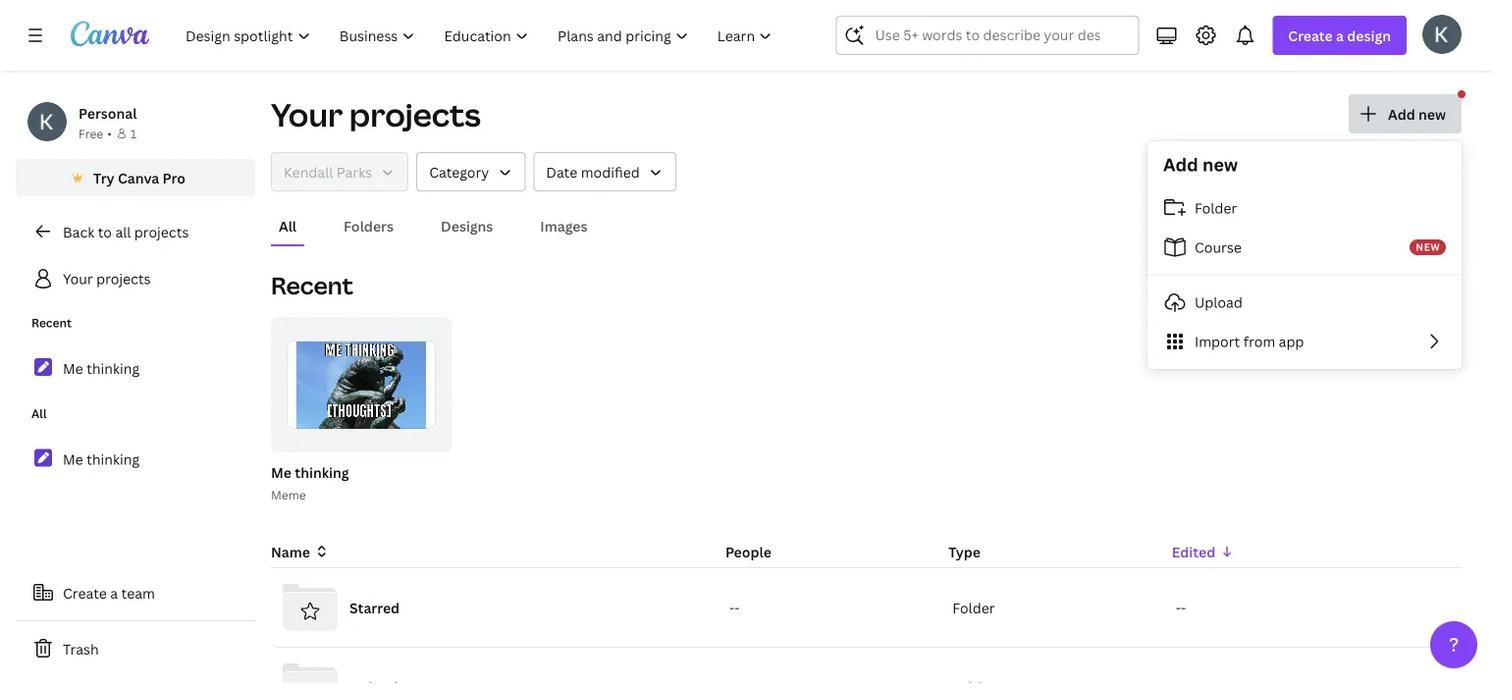 Task type: vqa. For each thing, say whether or not it's contained in the screenshot.
Service)
no



Task type: describe. For each thing, give the bounding box(es) containing it.
Category button
[[417, 152, 526, 192]]

create a design button
[[1273, 16, 1407, 55]]

top level navigation element
[[173, 16, 789, 55]]

1 horizontal spatial your projects
[[271, 93, 481, 136]]

add new button
[[1349, 94, 1462, 134]]

menu containing folder
[[1148, 189, 1462, 361]]

meme
[[271, 487, 306, 503]]

course
[[1195, 238, 1242, 257]]

edited button
[[1172, 541, 1380, 563]]

designs button
[[433, 207, 501, 245]]

date modified
[[546, 163, 640, 181]]

kendall
[[284, 163, 333, 181]]

trash
[[63, 640, 99, 658]]

0 horizontal spatial folder
[[953, 599, 995, 617]]

1 horizontal spatial your
[[271, 93, 343, 136]]

3 - from the left
[[1176, 599, 1181, 617]]

team
[[121, 584, 155, 602]]

thinking for second me thinking link from the bottom of the page
[[87, 359, 140, 378]]

a for design
[[1337, 26, 1344, 45]]

back to all projects
[[63, 222, 189, 241]]

1 -- from the left
[[730, 599, 740, 617]]

me thinking for second me thinking link from the top of the page
[[63, 450, 140, 469]]

thinking for second me thinking link from the top of the page
[[87, 450, 140, 469]]

kendall parks
[[284, 163, 372, 181]]

add inside dropdown button
[[1389, 105, 1416, 123]]

1 vertical spatial your projects
[[63, 270, 151, 288]]

designs
[[441, 217, 493, 235]]

0 horizontal spatial recent
[[31, 315, 72, 331]]

your projects link
[[16, 259, 255, 299]]

folder button
[[1148, 189, 1462, 228]]

folders button
[[336, 207, 402, 245]]

images
[[540, 217, 588, 235]]

images button
[[533, 207, 596, 245]]

0 vertical spatial projects
[[349, 93, 481, 136]]

all
[[115, 222, 131, 241]]

from
[[1244, 332, 1276, 351]]

kendall parks image
[[1423, 14, 1462, 54]]

folders
[[344, 217, 394, 235]]

starred
[[350, 599, 400, 617]]

canva
[[118, 168, 159, 187]]

import from app button
[[1148, 322, 1462, 361]]

pro
[[163, 168, 186, 187]]

try
[[93, 168, 115, 187]]

parks
[[337, 163, 372, 181]]

back
[[63, 222, 94, 241]]

people
[[726, 543, 772, 561]]

name
[[271, 543, 310, 561]]

1 horizontal spatial recent
[[271, 270, 353, 301]]

1 vertical spatial all
[[31, 406, 47, 422]]

import from app
[[1195, 332, 1305, 351]]

1 - from the left
[[730, 599, 735, 617]]



Task type: locate. For each thing, give the bounding box(es) containing it.
1
[[130, 125, 137, 141]]

1 vertical spatial add
[[1164, 153, 1199, 177]]

Owner button
[[271, 152, 409, 192]]

0 vertical spatial folder
[[1195, 199, 1238, 218]]

-- down people
[[730, 599, 740, 617]]

1 me thinking link from the top
[[16, 348, 255, 389]]

edited
[[1172, 543, 1216, 561]]

create
[[1289, 26, 1333, 45], [63, 584, 107, 602]]

0 vertical spatial me thinking
[[63, 359, 140, 378]]

-- down the edited
[[1176, 599, 1187, 617]]

a inside button
[[110, 584, 118, 602]]

create for create a team
[[63, 584, 107, 602]]

1 horizontal spatial folder
[[1195, 199, 1238, 218]]

0 horizontal spatial new
[[1203, 153, 1238, 177]]

2 -- from the left
[[1176, 599, 1187, 617]]

1 vertical spatial create
[[63, 584, 107, 602]]

your
[[271, 93, 343, 136], [63, 270, 93, 288]]

1 vertical spatial add new
[[1164, 153, 1238, 177]]

try canva pro
[[93, 168, 186, 187]]

me thinking meme
[[271, 463, 349, 503]]

0 vertical spatial me thinking link
[[16, 348, 255, 389]]

projects up category on the top left of the page
[[349, 93, 481, 136]]

1 vertical spatial folder
[[953, 599, 995, 617]]

me thinking
[[63, 359, 140, 378], [63, 450, 140, 469]]

upload button
[[1148, 283, 1462, 322]]

upload
[[1195, 293, 1243, 312]]

Search search field
[[875, 17, 1100, 54]]

me inside me thinking meme
[[271, 463, 292, 482]]

recent
[[271, 270, 353, 301], [31, 315, 72, 331]]

None search field
[[836, 16, 1140, 55]]

1 horizontal spatial add new
[[1389, 105, 1447, 123]]

me for second me thinking link from the top of the page
[[63, 450, 83, 469]]

4 - from the left
[[1181, 599, 1187, 617]]

1 horizontal spatial all
[[279, 217, 297, 235]]

a left team
[[110, 584, 118, 602]]

0 vertical spatial your projects
[[271, 93, 481, 136]]

free •
[[79, 125, 112, 141]]

0 horizontal spatial add new
[[1164, 153, 1238, 177]]

add
[[1389, 105, 1416, 123], [1164, 153, 1199, 177]]

create left design on the right of the page
[[1289, 26, 1333, 45]]

new
[[1416, 241, 1441, 254]]

0 horizontal spatial your projects
[[63, 270, 151, 288]]

add down design on the right of the page
[[1389, 105, 1416, 123]]

2 vertical spatial projects
[[96, 270, 151, 288]]

back to all projects link
[[16, 212, 255, 251]]

1 vertical spatial new
[[1203, 153, 1238, 177]]

•
[[107, 125, 112, 141]]

your up kendall
[[271, 93, 343, 136]]

create for create a design
[[1289, 26, 1333, 45]]

1 horizontal spatial add
[[1389, 105, 1416, 123]]

me thinking for second me thinking link from the bottom of the page
[[63, 359, 140, 378]]

import
[[1195, 332, 1241, 351]]

0 vertical spatial recent
[[271, 270, 353, 301]]

your projects up parks
[[271, 93, 481, 136]]

1 vertical spatial a
[[110, 584, 118, 602]]

free
[[79, 125, 103, 141]]

0 horizontal spatial a
[[110, 584, 118, 602]]

1 horizontal spatial a
[[1337, 26, 1344, 45]]

modified
[[581, 163, 640, 181]]

0 vertical spatial add
[[1389, 105, 1416, 123]]

trash link
[[16, 629, 255, 669]]

1 horizontal spatial new
[[1419, 105, 1447, 123]]

2 me thinking link from the top
[[16, 438, 255, 480]]

recent down all button
[[271, 270, 353, 301]]

your projects down to
[[63, 270, 151, 288]]

to
[[98, 222, 112, 241]]

add new down kendall parks icon
[[1389, 105, 1447, 123]]

create inside button
[[63, 584, 107, 602]]

thinking inside me thinking meme
[[295, 463, 349, 482]]

all
[[279, 217, 297, 235], [31, 406, 47, 422]]

your down back
[[63, 270, 93, 288]]

2 - from the left
[[735, 599, 740, 617]]

folder
[[1195, 199, 1238, 218], [953, 599, 995, 617]]

date
[[546, 163, 578, 181]]

0 horizontal spatial your
[[63, 270, 93, 288]]

add new up "course" at right
[[1164, 153, 1238, 177]]

0 horizontal spatial all
[[31, 406, 47, 422]]

0 horizontal spatial --
[[730, 599, 740, 617]]

folder up "course" at right
[[1195, 199, 1238, 218]]

1 horizontal spatial --
[[1176, 599, 1187, 617]]

1 me thinking from the top
[[63, 359, 140, 378]]

new down kendall parks icon
[[1419, 105, 1447, 123]]

new up "course" at right
[[1203, 153, 1238, 177]]

app
[[1279, 332, 1305, 351]]

all inside all button
[[279, 217, 297, 235]]

projects right all
[[134, 222, 189, 241]]

create left team
[[63, 584, 107, 602]]

me
[[63, 359, 83, 378], [63, 450, 83, 469], [271, 463, 292, 482]]

name button
[[271, 541, 330, 563]]

a for team
[[110, 584, 118, 602]]

create a team
[[63, 584, 155, 602]]

design
[[1348, 26, 1392, 45]]

try canva pro button
[[16, 159, 255, 196]]

--
[[730, 599, 740, 617], [1176, 599, 1187, 617]]

0 vertical spatial a
[[1337, 26, 1344, 45]]

0 vertical spatial new
[[1419, 105, 1447, 123]]

0 vertical spatial create
[[1289, 26, 1333, 45]]

create a design
[[1289, 26, 1392, 45]]

recent down your projects link
[[31, 315, 72, 331]]

me thinking link
[[16, 348, 255, 389], [16, 438, 255, 480]]

0 horizontal spatial add
[[1164, 153, 1199, 177]]

me for second me thinking link from the bottom of the page
[[63, 359, 83, 378]]

1 vertical spatial your
[[63, 270, 93, 288]]

category
[[429, 163, 489, 181]]

menu
[[1148, 189, 1462, 361]]

me thinking button
[[271, 461, 349, 485]]

1 horizontal spatial create
[[1289, 26, 1333, 45]]

2 me thinking from the top
[[63, 450, 140, 469]]

Date modified button
[[534, 152, 676, 192]]

0 horizontal spatial create
[[63, 584, 107, 602]]

0 vertical spatial your
[[271, 93, 343, 136]]

1 vertical spatial recent
[[31, 315, 72, 331]]

folder inside button
[[1195, 199, 1238, 218]]

0 vertical spatial add new
[[1389, 105, 1447, 123]]

1 vertical spatial me thinking link
[[16, 438, 255, 480]]

1 vertical spatial projects
[[134, 222, 189, 241]]

0 vertical spatial all
[[279, 217, 297, 235]]

projects down all
[[96, 270, 151, 288]]

all button
[[271, 207, 304, 245]]

add up "course" at right
[[1164, 153, 1199, 177]]

your projects
[[271, 93, 481, 136], [63, 270, 151, 288]]

projects
[[349, 93, 481, 136], [134, 222, 189, 241], [96, 270, 151, 288]]

a
[[1337, 26, 1344, 45], [110, 584, 118, 602]]

a left design on the right of the page
[[1337, 26, 1344, 45]]

new
[[1419, 105, 1447, 123], [1203, 153, 1238, 177]]

create inside dropdown button
[[1289, 26, 1333, 45]]

type
[[949, 543, 981, 561]]

1 vertical spatial me thinking
[[63, 450, 140, 469]]

personal
[[79, 104, 137, 122]]

create a team button
[[16, 574, 255, 613]]

new inside add new dropdown button
[[1419, 105, 1447, 123]]

folder down type
[[953, 599, 995, 617]]

add new inside dropdown button
[[1389, 105, 1447, 123]]

add new
[[1389, 105, 1447, 123], [1164, 153, 1238, 177]]

thinking
[[87, 359, 140, 378], [87, 450, 140, 469], [295, 463, 349, 482]]

a inside dropdown button
[[1337, 26, 1344, 45]]

-
[[730, 599, 735, 617], [735, 599, 740, 617], [1176, 599, 1181, 617], [1181, 599, 1187, 617]]



